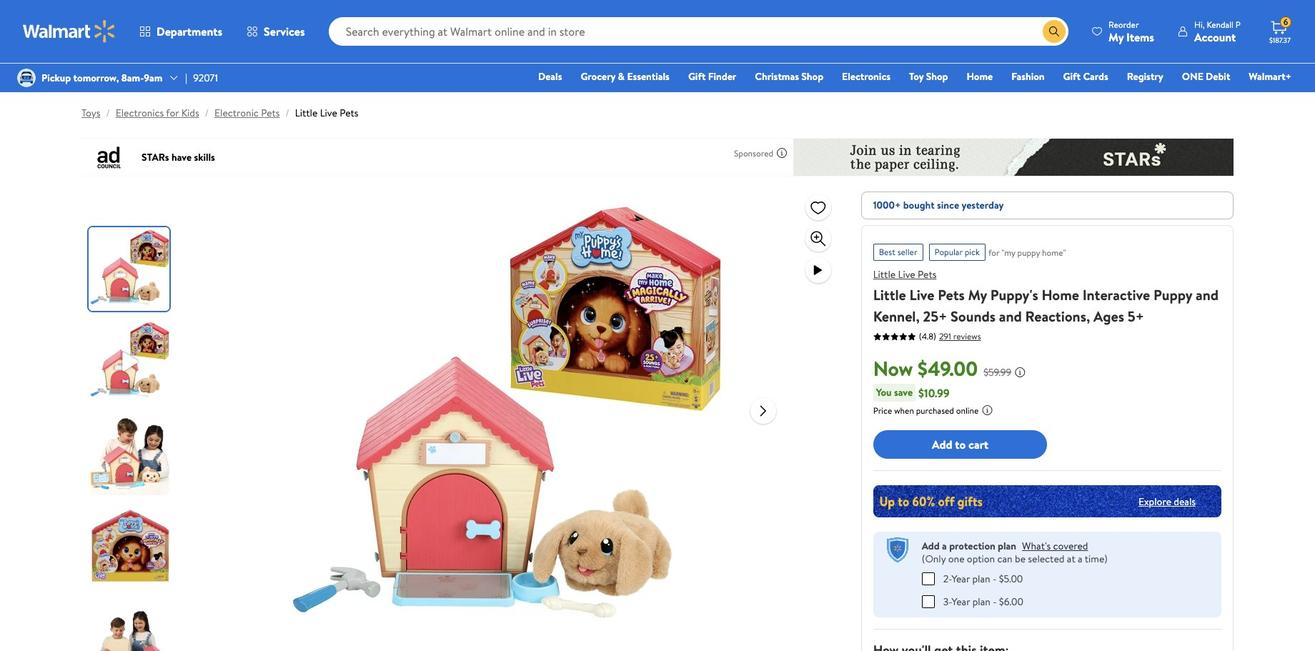 Task type: vqa. For each thing, say whether or not it's contained in the screenshot.
ALL FILTERS
no



Task type: describe. For each thing, give the bounding box(es) containing it.
1 horizontal spatial little live pets link
[[873, 267, 937, 282]]

gift finder
[[688, 69, 737, 84]]

puppy's
[[991, 285, 1039, 305]]

what's
[[1023, 539, 1051, 553]]

grocery & essentials link
[[574, 69, 676, 84]]

grocery
[[581, 69, 616, 84]]

option
[[967, 552, 995, 566]]

deals
[[538, 69, 562, 84]]

home link
[[961, 69, 1000, 84]]

$187.37
[[1270, 35, 1291, 45]]

departments
[[157, 24, 222, 39]]

to
[[955, 437, 966, 452]]

registry
[[1127, 69, 1164, 84]]

christmas
[[755, 69, 799, 84]]

registry link
[[1121, 69, 1170, 84]]

0 horizontal spatial electronics
[[116, 106, 164, 120]]

8am-
[[121, 71, 144, 85]]

little live pets my puppy's home interactive puppy and kennel, 25+ sounds and reactions, ages 5+ - image 4 of 20 image
[[89, 504, 172, 588]]

&
[[618, 69, 625, 84]]

92071
[[193, 71, 218, 85]]

deals
[[1174, 494, 1196, 509]]

reactions,
[[1026, 307, 1091, 326]]

gift cards link
[[1057, 69, 1115, 84]]

search icon image
[[1049, 26, 1060, 37]]

0 vertical spatial electronics
[[842, 69, 891, 84]]

little live pets my puppy's home interactive puppy and kennel, 25+ sounds and reactions, ages 5+ - image 5 of 20 image
[[89, 596, 172, 651]]

shop for toy shop
[[926, 69, 948, 84]]

sounds
[[951, 307, 996, 326]]

"my
[[1002, 247, 1016, 259]]

0 vertical spatial for
[[166, 106, 179, 120]]

toys
[[82, 106, 100, 120]]

puppy
[[1018, 247, 1040, 259]]

sponsored
[[734, 147, 774, 159]]

covered
[[1054, 539, 1089, 553]]

grocery & essentials
[[581, 69, 670, 84]]

services
[[264, 24, 305, 39]]

reviews
[[954, 330, 981, 342]]

electronic pets link
[[214, 106, 280, 120]]

christmas shop
[[755, 69, 824, 84]]

deals link
[[532, 69, 569, 84]]

pick
[[965, 246, 980, 258]]

2-Year plan - $5.00 checkbox
[[922, 572, 935, 585]]

best seller
[[879, 246, 918, 258]]

toy shop link
[[903, 69, 955, 84]]

one
[[949, 552, 965, 566]]

$10.99
[[919, 385, 950, 401]]

purchased
[[916, 405, 954, 417]]

|
[[185, 71, 187, 85]]

- for $6.00
[[993, 595, 997, 609]]

protection
[[950, 539, 996, 553]]

walmart image
[[23, 20, 116, 43]]

pickup tomorrow, 8am-9am
[[41, 71, 163, 85]]

1 horizontal spatial a
[[1078, 552, 1083, 566]]

little live pets my puppy's home interactive puppy and kennel, 25+ sounds and reactions, ages 5+ image
[[282, 192, 739, 649]]

time)
[[1085, 552, 1108, 566]]

gift for gift finder
[[688, 69, 706, 84]]

popular pick
[[935, 246, 980, 258]]

1000+ bought since yesterday
[[873, 198, 1004, 212]]

price when purchased online
[[873, 405, 979, 417]]

6
[[1284, 16, 1289, 28]]

my inside little live pets little live pets my puppy's home interactive puppy and kennel, 25+ sounds and reactions, ages 5+
[[969, 285, 987, 305]]

price
[[873, 405, 893, 417]]

fashion link
[[1005, 69, 1051, 84]]

now $49.00
[[873, 355, 978, 383]]

cards
[[1084, 69, 1109, 84]]

6 $187.37
[[1270, 16, 1291, 45]]

finder
[[708, 69, 737, 84]]

christmas shop link
[[749, 69, 830, 84]]

- for $5.00
[[993, 572, 997, 586]]

$5.00
[[999, 572, 1023, 586]]

debit
[[1206, 69, 1231, 84]]

kennel,
[[873, 307, 920, 326]]

1000+
[[873, 198, 901, 212]]

3-Year plan - $6.00 checkbox
[[922, 595, 935, 608]]

toy
[[909, 69, 924, 84]]

cart
[[969, 437, 989, 452]]

learn more about strikethrough prices image
[[1015, 367, 1026, 378]]

291
[[939, 330, 952, 342]]

plan for $6.00
[[973, 595, 991, 609]]

gift finder link
[[682, 69, 743, 84]]

2 / from the left
[[205, 106, 209, 120]]

25+
[[923, 307, 947, 326]]

291 reviews link
[[937, 330, 981, 342]]

little live pets my puppy's home interactive puppy and kennel, 25+ sounds and reactions, ages 5+ - image 2 of 20 image
[[89, 320, 172, 403]]

interactive
[[1083, 285, 1151, 305]]

ad disclaimer and feedback image
[[776, 147, 788, 159]]

now
[[873, 355, 913, 383]]

add to cart button
[[873, 430, 1048, 459]]

pickup
[[41, 71, 71, 85]]

0 vertical spatial and
[[1196, 285, 1219, 305]]

save
[[894, 385, 913, 400]]

p
[[1236, 18, 1241, 30]]

home"
[[1042, 247, 1066, 259]]

plan for $5.00
[[973, 572, 991, 586]]



Task type: locate. For each thing, give the bounding box(es) containing it.
$59.99
[[984, 365, 1012, 380]]

seller
[[898, 246, 918, 258]]

add a protection plan what's covered (only one option can be selected at a time)
[[922, 539, 1108, 566]]

/ right kids
[[205, 106, 209, 120]]

add to cart
[[932, 437, 989, 452]]

for
[[166, 106, 179, 120], [989, 247, 1000, 259]]

for left "my
[[989, 247, 1000, 259]]

gift
[[688, 69, 706, 84], [1064, 69, 1081, 84]]

- left $6.00
[[993, 595, 997, 609]]

home
[[967, 69, 993, 84], [1042, 285, 1080, 305]]

/ right toys
[[106, 106, 110, 120]]

0 horizontal spatial my
[[969, 285, 987, 305]]

add inside add a protection plan what's covered (only one option can be selected at a time)
[[922, 539, 940, 553]]

kids
[[181, 106, 199, 120]]

explore
[[1139, 494, 1172, 509]]

plan down "option"
[[973, 572, 991, 586]]

1 vertical spatial my
[[969, 285, 987, 305]]

1 vertical spatial for
[[989, 247, 1000, 259]]

1 vertical spatial year
[[952, 595, 970, 609]]

next media item image
[[755, 402, 772, 419]]

electronics down 8am-
[[116, 106, 164, 120]]

be
[[1015, 552, 1026, 566]]

0 vertical spatial home
[[967, 69, 993, 84]]

1 vertical spatial add
[[922, 539, 940, 553]]

up to sixty percent off deals. shop now. image
[[873, 485, 1222, 518]]

gift left finder
[[688, 69, 706, 84]]

fashion
[[1012, 69, 1045, 84]]

1 horizontal spatial my
[[1109, 29, 1124, 45]]

$6.00
[[999, 595, 1024, 609]]

reorder my items
[[1109, 18, 1155, 45]]

shop right the christmas on the right of the page
[[802, 69, 824, 84]]

year for 3-
[[952, 595, 970, 609]]

add inside button
[[932, 437, 953, 452]]

1 horizontal spatial shop
[[926, 69, 948, 84]]

home left the fashion
[[967, 69, 993, 84]]

1 year from the top
[[952, 572, 970, 586]]

1 vertical spatial live
[[898, 267, 916, 282]]

0 vertical spatial add
[[932, 437, 953, 452]]

shop right toy on the top right of page
[[926, 69, 948, 84]]

a left one
[[942, 539, 947, 553]]

my up "sounds"
[[969, 285, 987, 305]]

0 vertical spatial plan
[[998, 539, 1017, 553]]

2 horizontal spatial /
[[286, 106, 289, 120]]

add left one
[[922, 539, 940, 553]]

little right electronic pets link
[[295, 106, 318, 120]]

1 vertical spatial little live pets link
[[873, 267, 937, 282]]

electronics left toy on the top right of page
[[842, 69, 891, 84]]

since
[[937, 198, 960, 212]]

hi,
[[1195, 18, 1205, 30]]

1 horizontal spatial and
[[1196, 285, 1219, 305]]

year down 2-year plan - $5.00
[[952, 595, 970, 609]]

little
[[295, 106, 318, 120], [873, 267, 896, 282], [873, 285, 906, 305]]

hi, kendall p account
[[1195, 18, 1241, 45]]

1 horizontal spatial /
[[205, 106, 209, 120]]

1 horizontal spatial for
[[989, 247, 1000, 259]]

bought
[[904, 198, 935, 212]]

plan
[[998, 539, 1017, 553], [973, 572, 991, 586], [973, 595, 991, 609]]

little live pets my puppy's home interactive puppy and kennel, 25+ sounds and reactions, ages 5+ - image 1 of 20 image
[[89, 227, 172, 311]]

2-year plan - $5.00
[[944, 572, 1023, 586]]

little up "kennel,"
[[873, 285, 906, 305]]

services button
[[235, 14, 317, 49]]

explore deals
[[1139, 494, 1196, 509]]

3-
[[944, 595, 952, 609]]

/ right electronic pets link
[[286, 106, 289, 120]]

walmart+ link
[[1243, 69, 1298, 84]]

and
[[1196, 285, 1219, 305], [999, 307, 1022, 326]]

gift for gift cards
[[1064, 69, 1081, 84]]

gift cards
[[1064, 69, 1109, 84]]

you save $10.99
[[876, 385, 950, 401]]

2-
[[944, 572, 952, 586]]

1 vertical spatial little
[[873, 267, 896, 282]]

0 vertical spatial -
[[993, 572, 997, 586]]

9am
[[144, 71, 163, 85]]

0 vertical spatial my
[[1109, 29, 1124, 45]]

0 horizontal spatial /
[[106, 106, 110, 120]]

little live pets little live pets my puppy's home interactive puppy and kennel, 25+ sounds and reactions, ages 5+
[[873, 267, 1219, 326]]

zoom image modal image
[[810, 230, 827, 247]]

selected
[[1028, 552, 1065, 566]]

/
[[106, 106, 110, 120], [205, 106, 209, 120], [286, 106, 289, 120]]

popular
[[935, 246, 963, 258]]

little live pets link
[[295, 106, 359, 120], [873, 267, 937, 282]]

1 horizontal spatial electronics
[[842, 69, 891, 84]]

Walmart Site-Wide search field
[[329, 17, 1069, 46]]

0 horizontal spatial and
[[999, 307, 1022, 326]]

my inside reorder my items
[[1109, 29, 1124, 45]]

- left '$5.00'
[[993, 572, 997, 586]]

little down best
[[873, 267, 896, 282]]

 image
[[17, 69, 36, 87]]

electronic
[[214, 106, 259, 120]]

when
[[895, 405, 914, 417]]

live
[[320, 106, 337, 120], [898, 267, 916, 282], [910, 285, 935, 305]]

2 year from the top
[[952, 595, 970, 609]]

1 horizontal spatial gift
[[1064, 69, 1081, 84]]

year
[[952, 572, 970, 586], [952, 595, 970, 609]]

0 vertical spatial year
[[952, 572, 970, 586]]

you
[[876, 385, 892, 400]]

1 shop from the left
[[802, 69, 824, 84]]

home inside 'home' link
[[967, 69, 993, 84]]

add to favorites list, little live pets my puppy's home interactive puppy and kennel, 25+ sounds and reactions, ages 5+ image
[[810, 198, 827, 216]]

0 horizontal spatial little live pets link
[[295, 106, 359, 120]]

1 vertical spatial plan
[[973, 572, 991, 586]]

5+
[[1128, 307, 1144, 326]]

one debit link
[[1176, 69, 1237, 84]]

3-year plan - $6.00
[[944, 595, 1024, 609]]

for left kids
[[166, 106, 179, 120]]

a right at
[[1078, 552, 1083, 566]]

2 vertical spatial plan
[[973, 595, 991, 609]]

yesterday
[[962, 198, 1004, 212]]

at
[[1067, 552, 1076, 566]]

electronics for kids link
[[116, 106, 199, 120]]

tomorrow,
[[73, 71, 119, 85]]

what's covered button
[[1023, 539, 1089, 553]]

my left the items
[[1109, 29, 1124, 45]]

toy shop
[[909, 69, 948, 84]]

electronics
[[842, 69, 891, 84], [116, 106, 164, 120]]

pets
[[261, 106, 280, 120], [340, 106, 359, 120], [918, 267, 937, 282], [938, 285, 965, 305]]

explore deals link
[[1133, 489, 1202, 514]]

online
[[957, 405, 979, 417]]

1 horizontal spatial home
[[1042, 285, 1080, 305]]

wpp logo image
[[885, 538, 911, 563]]

and down puppy's
[[999, 307, 1022, 326]]

home up reactions,
[[1042, 285, 1080, 305]]

1 gift from the left
[[688, 69, 706, 84]]

0 horizontal spatial home
[[967, 69, 993, 84]]

add for add to cart
[[932, 437, 953, 452]]

0 horizontal spatial gift
[[688, 69, 706, 84]]

and right 'puppy'
[[1196, 285, 1219, 305]]

2 gift from the left
[[1064, 69, 1081, 84]]

0 vertical spatial little
[[295, 106, 318, 120]]

plan right "option"
[[998, 539, 1017, 553]]

reorder
[[1109, 18, 1139, 30]]

1 / from the left
[[106, 106, 110, 120]]

0 vertical spatial little live pets link
[[295, 106, 359, 120]]

items
[[1127, 29, 1155, 45]]

1 vertical spatial home
[[1042, 285, 1080, 305]]

year for 2-
[[952, 572, 970, 586]]

Search search field
[[329, 17, 1069, 46]]

0 horizontal spatial for
[[166, 106, 179, 120]]

year down one
[[952, 572, 970, 586]]

toys / electronics for kids / electronic pets / little live pets
[[82, 106, 359, 120]]

2 vertical spatial little
[[873, 285, 906, 305]]

plan inside add a protection plan what's covered (only one option can be selected at a time)
[[998, 539, 1017, 553]]

(4.8)
[[919, 330, 937, 342]]

shop for christmas shop
[[802, 69, 824, 84]]

(only
[[922, 552, 946, 566]]

legal information image
[[982, 405, 993, 416]]

1 vertical spatial electronics
[[116, 106, 164, 120]]

plan down 2-year plan - $5.00
[[973, 595, 991, 609]]

2 vertical spatial live
[[910, 285, 935, 305]]

1 vertical spatial and
[[999, 307, 1022, 326]]

home inside little live pets little live pets my puppy's home interactive puppy and kennel, 25+ sounds and reactions, ages 5+
[[1042, 285, 1080, 305]]

add for add a protection plan what's covered (only one option can be selected at a time)
[[922, 539, 940, 553]]

gift left cards
[[1064, 69, 1081, 84]]

walmart+
[[1249, 69, 1292, 84]]

one
[[1182, 69, 1204, 84]]

add left to
[[932, 437, 953, 452]]

0 horizontal spatial shop
[[802, 69, 824, 84]]

for "my puppy home"
[[989, 247, 1066, 259]]

little live pets my puppy's home interactive puppy and kennel, 25+ sounds and reactions, ages 5+ - image 3 of 20 image
[[89, 412, 172, 495]]

0 vertical spatial live
[[320, 106, 337, 120]]

view video image
[[810, 262, 827, 279]]

(4.8) 291 reviews
[[919, 330, 981, 342]]

0 horizontal spatial a
[[942, 539, 947, 553]]

1 vertical spatial -
[[993, 595, 997, 609]]

electronics link
[[836, 69, 897, 84]]

$49.00
[[918, 355, 978, 383]]

can
[[998, 552, 1013, 566]]

2 shop from the left
[[926, 69, 948, 84]]

3 / from the left
[[286, 106, 289, 120]]



